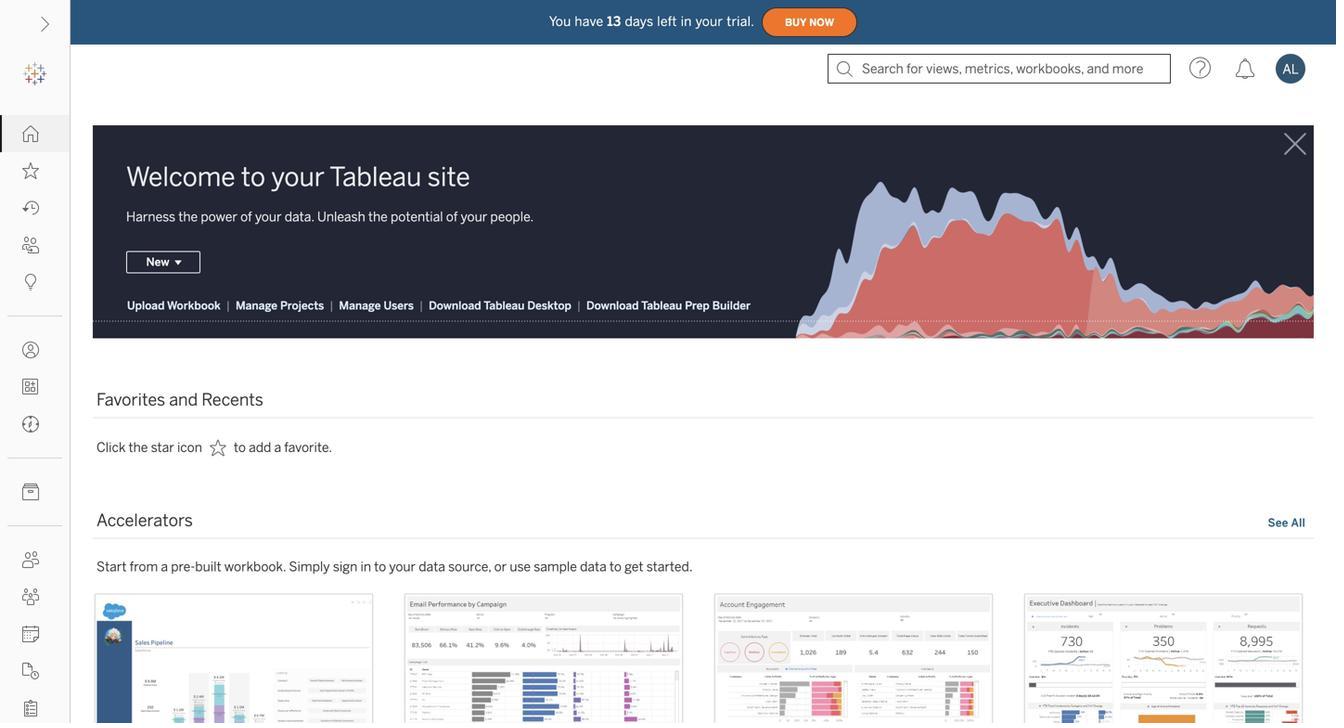 Task type: locate. For each thing, give the bounding box(es) containing it.
pre-
[[171, 559, 195, 575]]

1 vertical spatial a
[[161, 559, 168, 575]]

download tableau prep builder link
[[586, 298, 752, 313]]

0 horizontal spatial manage
[[236, 299, 278, 312]]

your
[[696, 14, 723, 29], [271, 162, 325, 193], [255, 209, 282, 225], [461, 209, 488, 225], [389, 559, 416, 575]]

data left source,
[[419, 559, 445, 575]]

0 horizontal spatial data
[[419, 559, 445, 575]]

welcome to your tableau site
[[126, 162, 470, 193]]

click
[[97, 440, 126, 455]]

data
[[419, 559, 445, 575], [580, 559, 607, 575]]

of right power
[[241, 209, 252, 225]]

0 horizontal spatial the
[[129, 440, 148, 455]]

prep
[[685, 299, 710, 312]]

1 vertical spatial in
[[361, 559, 371, 575]]

1 horizontal spatial data
[[580, 559, 607, 575]]

to
[[241, 162, 266, 193], [234, 440, 246, 455], [374, 559, 386, 575], [610, 559, 622, 575]]

the for icon
[[129, 440, 148, 455]]

started.
[[647, 559, 693, 575]]

data right sample
[[580, 559, 607, 575]]

manage left projects on the top left of page
[[236, 299, 278, 312]]

tableau up the unleash
[[330, 162, 422, 193]]

buy now
[[785, 16, 835, 28]]

1 horizontal spatial download
[[587, 299, 639, 312]]

in right the left
[[681, 14, 692, 29]]

manage left users
[[339, 299, 381, 312]]

projects
[[280, 299, 324, 312]]

the left power
[[178, 209, 198, 225]]

sign
[[333, 559, 358, 575]]

navigation panel element
[[0, 56, 70, 723]]

tableau left desktop
[[484, 299, 525, 312]]

2 download from the left
[[587, 299, 639, 312]]

upload workbook | manage projects | manage users | download tableau desktop | download tableau prep builder
[[127, 299, 751, 312]]

in right sign
[[361, 559, 371, 575]]

1 horizontal spatial a
[[274, 440, 281, 455]]

3 | from the left
[[420, 299, 423, 312]]

1 horizontal spatial the
[[178, 209, 198, 225]]

|
[[226, 299, 230, 312], [330, 299, 334, 312], [420, 299, 423, 312], [577, 299, 581, 312]]

0 vertical spatial a
[[274, 440, 281, 455]]

the right the unleash
[[368, 209, 388, 225]]

13
[[607, 14, 621, 29]]

of right 'potential'
[[446, 209, 458, 225]]

2 data from the left
[[580, 559, 607, 575]]

or
[[494, 559, 507, 575]]

a right add
[[274, 440, 281, 455]]

favorites
[[97, 390, 165, 410]]

tableau left prep
[[642, 299, 683, 312]]

2 manage from the left
[[339, 299, 381, 312]]

favorite.
[[284, 440, 332, 455]]

download right desktop
[[587, 299, 639, 312]]

1 horizontal spatial manage
[[339, 299, 381, 312]]

| right projects on the top left of page
[[330, 299, 334, 312]]

the
[[178, 209, 198, 225], [368, 209, 388, 225], [129, 440, 148, 455]]

0 horizontal spatial a
[[161, 559, 168, 575]]

desktop
[[528, 299, 572, 312]]

start
[[97, 559, 127, 575]]

potential
[[391, 209, 443, 225]]

your right sign
[[389, 559, 416, 575]]

the left star
[[129, 440, 148, 455]]

you have 13 days left in your trial.
[[549, 14, 755, 29]]

your left trial.
[[696, 14, 723, 29]]

| right users
[[420, 299, 423, 312]]

download right users
[[429, 299, 481, 312]]

your up data.
[[271, 162, 325, 193]]

days
[[625, 14, 654, 29]]

a
[[274, 440, 281, 455], [161, 559, 168, 575]]

| right desktop
[[577, 299, 581, 312]]

tableau
[[330, 162, 422, 193], [484, 299, 525, 312], [642, 299, 683, 312]]

0 horizontal spatial tableau
[[330, 162, 422, 193]]

a for from
[[161, 559, 168, 575]]

1 manage from the left
[[236, 299, 278, 312]]

manage users link
[[338, 298, 415, 313]]

0 horizontal spatial of
[[241, 209, 252, 225]]

manage
[[236, 299, 278, 312], [339, 299, 381, 312]]

to right sign
[[374, 559, 386, 575]]

1 horizontal spatial in
[[681, 14, 692, 29]]

a left pre-
[[161, 559, 168, 575]]

welcome
[[126, 162, 235, 193]]

upload
[[127, 299, 165, 312]]

simply
[[289, 559, 330, 575]]

0 horizontal spatial download
[[429, 299, 481, 312]]

source,
[[448, 559, 491, 575]]

of
[[241, 209, 252, 225], [446, 209, 458, 225]]

workbook.
[[224, 559, 286, 575]]

trial.
[[727, 14, 755, 29]]

| right workbook
[[226, 299, 230, 312]]

1 horizontal spatial of
[[446, 209, 458, 225]]

manage projects link
[[235, 298, 325, 313]]

1 horizontal spatial tableau
[[484, 299, 525, 312]]

recents
[[202, 390, 263, 410]]

see all
[[1269, 516, 1306, 529]]

download
[[429, 299, 481, 312], [587, 299, 639, 312]]

4 | from the left
[[577, 299, 581, 312]]

buy now button
[[762, 7, 858, 37]]

in
[[681, 14, 692, 29], [361, 559, 371, 575]]

harness
[[126, 209, 176, 225]]

2 of from the left
[[446, 209, 458, 225]]

to add a favorite.
[[234, 440, 332, 455]]

new button
[[126, 251, 201, 273]]



Task type: describe. For each thing, give the bounding box(es) containing it.
unleash
[[317, 209, 366, 225]]

a for add
[[274, 440, 281, 455]]

download tableau desktop link
[[428, 298, 573, 313]]

1 data from the left
[[419, 559, 445, 575]]

your left the people.
[[461, 209, 488, 225]]

star
[[151, 440, 174, 455]]

the for of
[[178, 209, 198, 225]]

workbook
[[167, 299, 221, 312]]

harness the power of your data. unleash the potential of your people.
[[126, 209, 534, 225]]

sample
[[534, 559, 577, 575]]

upload workbook button
[[126, 298, 222, 313]]

now
[[810, 16, 835, 28]]

icon
[[177, 440, 202, 455]]

buy
[[785, 16, 807, 28]]

users
[[384, 299, 414, 312]]

see all link
[[1268, 514, 1307, 533]]

0 horizontal spatial in
[[361, 559, 371, 575]]

site
[[428, 162, 470, 193]]

1 of from the left
[[241, 209, 252, 225]]

have
[[575, 14, 604, 29]]

1 | from the left
[[226, 299, 230, 312]]

Search for views, metrics, workbooks, and more text field
[[828, 54, 1171, 84]]

add
[[249, 440, 271, 455]]

to left get
[[610, 559, 622, 575]]

power
[[201, 209, 238, 225]]

click the star icon
[[97, 440, 202, 455]]

see
[[1269, 516, 1289, 529]]

new
[[146, 255, 169, 269]]

favorites and recents
[[97, 390, 263, 410]]

and
[[169, 390, 198, 410]]

get
[[625, 559, 644, 575]]

use
[[510, 559, 531, 575]]

people.
[[491, 209, 534, 225]]

you
[[549, 14, 571, 29]]

accelerators
[[97, 510, 193, 530]]

2 | from the left
[[330, 299, 334, 312]]

main navigation. press the up and down arrow keys to access links. element
[[0, 115, 70, 723]]

your left data.
[[255, 209, 282, 225]]

0 vertical spatial in
[[681, 14, 692, 29]]

left
[[657, 14, 677, 29]]

2 horizontal spatial tableau
[[642, 299, 683, 312]]

2 horizontal spatial the
[[368, 209, 388, 225]]

from
[[130, 559, 158, 575]]

data.
[[285, 209, 314, 225]]

1 download from the left
[[429, 299, 481, 312]]

built
[[195, 559, 221, 575]]

start from a pre-built workbook. simply sign in to your data source, or use sample data to get started.
[[97, 559, 693, 575]]

to left add
[[234, 440, 246, 455]]

all
[[1292, 516, 1306, 529]]

to right 'welcome'
[[241, 162, 266, 193]]

builder
[[713, 299, 751, 312]]



Task type: vqa. For each thing, say whether or not it's contained in the screenshot.
9:13
no



